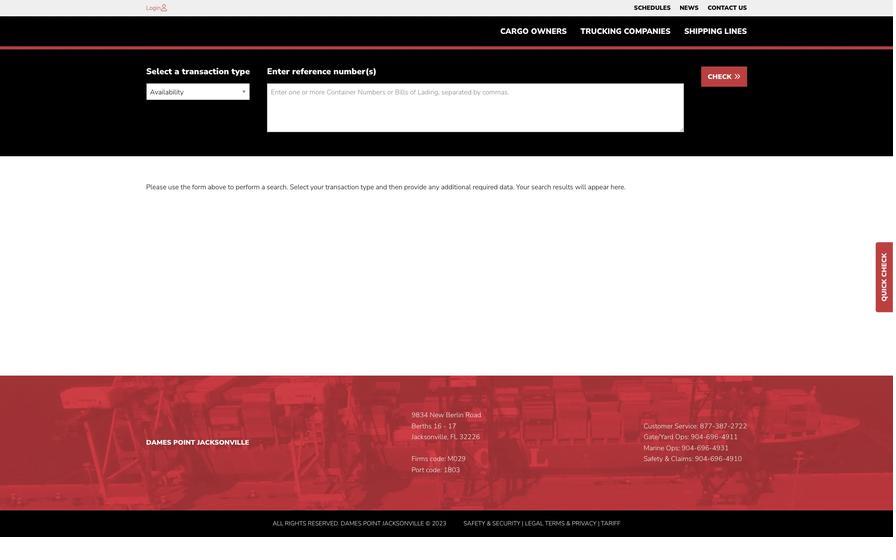 Task type: locate. For each thing, give the bounding box(es) containing it.
footer
[[0, 376, 893, 537]]

menu bar containing schedules
[[630, 2, 752, 14]]

0 horizontal spatial transaction
[[182, 66, 229, 77]]

menu bar
[[630, 2, 752, 14], [494, 23, 754, 40]]

your
[[516, 183, 530, 192]]

m029
[[448, 454, 466, 464]]

menu bar containing cargo owners
[[494, 23, 754, 40]]

1 horizontal spatial type
[[361, 183, 374, 192]]

berths
[[412, 421, 432, 431]]

1 vertical spatial 696-
[[697, 443, 713, 453]]

angle double right image
[[734, 73, 741, 80]]

1 horizontal spatial point
[[363, 519, 381, 528]]

|
[[522, 519, 524, 528], [598, 519, 600, 528]]

1 vertical spatial dames
[[341, 519, 362, 528]]

above
[[208, 183, 226, 192]]

berlin
[[446, 410, 464, 420]]

code: up 1803
[[430, 454, 446, 464]]

0 vertical spatial 696-
[[706, 432, 722, 442]]

companies
[[624, 26, 671, 37]]

to
[[228, 183, 234, 192]]

1 vertical spatial safety
[[464, 519, 485, 528]]

1 vertical spatial code:
[[426, 465, 442, 475]]

jacksonville
[[197, 438, 249, 447], [382, 519, 424, 528]]

legal terms & privacy link
[[525, 519, 597, 528]]

1 horizontal spatial select
[[290, 183, 309, 192]]

safety & security link
[[464, 519, 521, 528]]

1 vertical spatial menu bar
[[494, 23, 754, 40]]

1 horizontal spatial check
[[880, 253, 890, 277]]

contact
[[708, 4, 737, 12]]

type left the enter
[[232, 66, 250, 77]]

ops:
[[676, 432, 689, 442], [666, 443, 680, 453]]

2 vertical spatial 904-
[[695, 454, 711, 464]]

904- up claims:
[[682, 443, 697, 453]]

& left security
[[487, 519, 491, 528]]

login
[[146, 4, 161, 12]]

| left "legal"
[[522, 519, 524, 528]]

safety inside customer service: 877-387-2722 gate/yard ops: 904-696-4911 marine ops: 904-696-4931 safety & claims: 904-696-4910
[[644, 454, 663, 464]]

0 horizontal spatial check
[[708, 72, 734, 82]]

2722
[[731, 421, 747, 431]]

results
[[553, 183, 574, 192]]

menu bar up shipping
[[630, 2, 752, 14]]

point
[[173, 438, 195, 447], [363, 519, 381, 528]]

shipping lines link
[[678, 23, 754, 40]]

0 horizontal spatial type
[[232, 66, 250, 77]]

news link
[[680, 2, 699, 14]]

& right terms
[[567, 519, 571, 528]]

0 vertical spatial type
[[232, 66, 250, 77]]

1 vertical spatial jacksonville
[[382, 519, 424, 528]]

0 vertical spatial check
[[708, 72, 734, 82]]

0 vertical spatial a
[[175, 66, 179, 77]]

1 horizontal spatial jacksonville
[[382, 519, 424, 528]]

select
[[146, 66, 172, 77], [290, 183, 309, 192]]

1 horizontal spatial transaction
[[326, 183, 359, 192]]

0 horizontal spatial a
[[175, 66, 179, 77]]

schedules
[[634, 4, 671, 12]]

code: right port
[[426, 465, 442, 475]]

customer service: 877-387-2722 gate/yard ops: 904-696-4911 marine ops: 904-696-4931 safety & claims: 904-696-4910
[[644, 421, 747, 464]]

enter reference number(s)
[[267, 66, 377, 77]]

a
[[175, 66, 179, 77], [262, 183, 265, 192]]

Enter reference number(s) text field
[[267, 83, 684, 132]]

here.
[[611, 183, 626, 192]]

©
[[426, 519, 431, 528]]

user image
[[161, 4, 167, 11]]

1 vertical spatial transaction
[[326, 183, 359, 192]]

ops: down service:
[[676, 432, 689, 442]]

perform
[[236, 183, 260, 192]]

2023
[[432, 519, 447, 528]]

0 horizontal spatial |
[[522, 519, 524, 528]]

safety left security
[[464, 519, 485, 528]]

0 horizontal spatial select
[[146, 66, 172, 77]]

| left tariff
[[598, 519, 600, 528]]

904- down 877-
[[691, 432, 706, 442]]

0 horizontal spatial jacksonville
[[197, 438, 249, 447]]

tariff
[[601, 519, 621, 528]]

&
[[665, 454, 670, 464], [487, 519, 491, 528], [567, 519, 571, 528]]

1 vertical spatial type
[[361, 183, 374, 192]]

trucking
[[581, 26, 622, 37]]

1803
[[444, 465, 460, 475]]

4910
[[726, 454, 742, 464]]

then
[[389, 183, 403, 192]]

contact us
[[708, 4, 747, 12]]

1 horizontal spatial safety
[[644, 454, 663, 464]]

type
[[232, 66, 250, 77], [361, 183, 374, 192]]

ops: up claims:
[[666, 443, 680, 453]]

new
[[430, 410, 444, 420]]

2 horizontal spatial &
[[665, 454, 670, 464]]

0 horizontal spatial dames
[[146, 438, 171, 447]]

0 horizontal spatial point
[[173, 438, 195, 447]]

shipping
[[685, 26, 723, 37]]

& left claims:
[[665, 454, 670, 464]]

0 vertical spatial select
[[146, 66, 172, 77]]

1 vertical spatial a
[[262, 183, 265, 192]]

search
[[532, 183, 551, 192]]

904- right claims:
[[695, 454, 711, 464]]

0 vertical spatial menu bar
[[630, 2, 752, 14]]

footer containing 9834 new berlin road
[[0, 376, 893, 537]]

696-
[[706, 432, 722, 442], [697, 443, 713, 453], [711, 454, 726, 464]]

code:
[[430, 454, 446, 464], [426, 465, 442, 475]]

1 vertical spatial select
[[290, 183, 309, 192]]

safety
[[644, 454, 663, 464], [464, 519, 485, 528]]

menu bar down schedules link
[[494, 23, 754, 40]]

check
[[708, 72, 734, 82], [880, 253, 890, 277]]

reference
[[292, 66, 331, 77]]

safety down marine
[[644, 454, 663, 464]]

4931
[[713, 443, 729, 453]]

1 vertical spatial check
[[880, 253, 890, 277]]

cargo owners
[[500, 26, 567, 37]]

1 horizontal spatial dames
[[341, 519, 362, 528]]

1 horizontal spatial |
[[598, 519, 600, 528]]

type left and
[[361, 183, 374, 192]]

search.
[[267, 183, 288, 192]]

0 horizontal spatial &
[[487, 519, 491, 528]]

transaction
[[182, 66, 229, 77], [326, 183, 359, 192]]

legal
[[525, 519, 544, 528]]

0 vertical spatial safety
[[644, 454, 663, 464]]

quick check
[[880, 253, 890, 301]]



Task type: describe. For each thing, give the bounding box(es) containing it.
fl
[[450, 432, 458, 442]]

form
[[192, 183, 206, 192]]

schedules link
[[634, 2, 671, 14]]

quick
[[880, 279, 890, 301]]

service:
[[675, 421, 699, 431]]

9834
[[412, 410, 428, 420]]

news
[[680, 4, 699, 12]]

0 horizontal spatial safety
[[464, 519, 485, 528]]

additional
[[441, 183, 471, 192]]

dames point jacksonville
[[146, 438, 249, 447]]

please
[[146, 183, 167, 192]]

0 vertical spatial point
[[173, 438, 195, 447]]

and
[[376, 183, 387, 192]]

your
[[310, 183, 324, 192]]

road
[[466, 410, 481, 420]]

reserved.
[[308, 519, 339, 528]]

1 horizontal spatial &
[[567, 519, 571, 528]]

tariff link
[[601, 519, 621, 528]]

0 vertical spatial jacksonville
[[197, 438, 249, 447]]

jacksonville,
[[412, 432, 449, 442]]

0 vertical spatial 904-
[[691, 432, 706, 442]]

number(s)
[[334, 66, 377, 77]]

use
[[168, 183, 179, 192]]

check inside button
[[708, 72, 734, 82]]

-
[[444, 421, 447, 431]]

1 vertical spatial point
[[363, 519, 381, 528]]

select a transaction type
[[146, 66, 250, 77]]

1 | from the left
[[522, 519, 524, 528]]

0 vertical spatial transaction
[[182, 66, 229, 77]]

privacy
[[572, 519, 597, 528]]

firms
[[412, 454, 428, 464]]

provide
[[404, 183, 427, 192]]

quick check link
[[876, 242, 893, 312]]

2 | from the left
[[598, 519, 600, 528]]

trucking companies
[[581, 26, 671, 37]]

data.
[[500, 183, 515, 192]]

4911
[[722, 432, 738, 442]]

all rights reserved. dames point jacksonville © 2023
[[273, 519, 447, 528]]

security
[[493, 519, 521, 528]]

2 vertical spatial 696-
[[711, 454, 726, 464]]

enter
[[267, 66, 290, 77]]

appear
[[588, 183, 609, 192]]

customer
[[644, 421, 673, 431]]

terms
[[545, 519, 565, 528]]

contact us link
[[708, 2, 747, 14]]

32226
[[460, 432, 480, 442]]

gate/yard
[[644, 432, 674, 442]]

& inside customer service: 877-387-2722 gate/yard ops: 904-696-4911 marine ops: 904-696-4931 safety & claims: 904-696-4910
[[665, 454, 670, 464]]

17
[[448, 421, 456, 431]]

firms code:  m029 port code:  1803
[[412, 454, 466, 475]]

877-
[[700, 421, 716, 431]]

please use the form above to perform a search. select your transaction type and then provide any additional required data. your search results will appear here.
[[146, 183, 626, 192]]

387-
[[716, 421, 731, 431]]

cargo owners link
[[494, 23, 574, 40]]

9834 new berlin road berths 16 - 17 jacksonville, fl 32226
[[412, 410, 481, 442]]

will
[[575, 183, 587, 192]]

marine
[[644, 443, 665, 453]]

lines
[[725, 26, 747, 37]]

cargo
[[500, 26, 529, 37]]

us
[[739, 4, 747, 12]]

shipping lines
[[685, 26, 747, 37]]

rights
[[285, 519, 306, 528]]

the
[[181, 183, 190, 192]]

trucking companies link
[[574, 23, 678, 40]]

16
[[434, 421, 442, 431]]

check button
[[702, 67, 747, 87]]

owners
[[531, 26, 567, 37]]

any
[[429, 183, 440, 192]]

required
[[473, 183, 498, 192]]

1 horizontal spatial a
[[262, 183, 265, 192]]

0 vertical spatial code:
[[430, 454, 446, 464]]

safety & security | legal terms & privacy | tariff
[[464, 519, 621, 528]]

0 vertical spatial ops:
[[676, 432, 689, 442]]

login link
[[146, 4, 161, 12]]

0 vertical spatial dames
[[146, 438, 171, 447]]

claims:
[[671, 454, 694, 464]]

1 vertical spatial 904-
[[682, 443, 697, 453]]

all
[[273, 519, 284, 528]]

1 vertical spatial ops:
[[666, 443, 680, 453]]

port
[[412, 465, 424, 475]]



